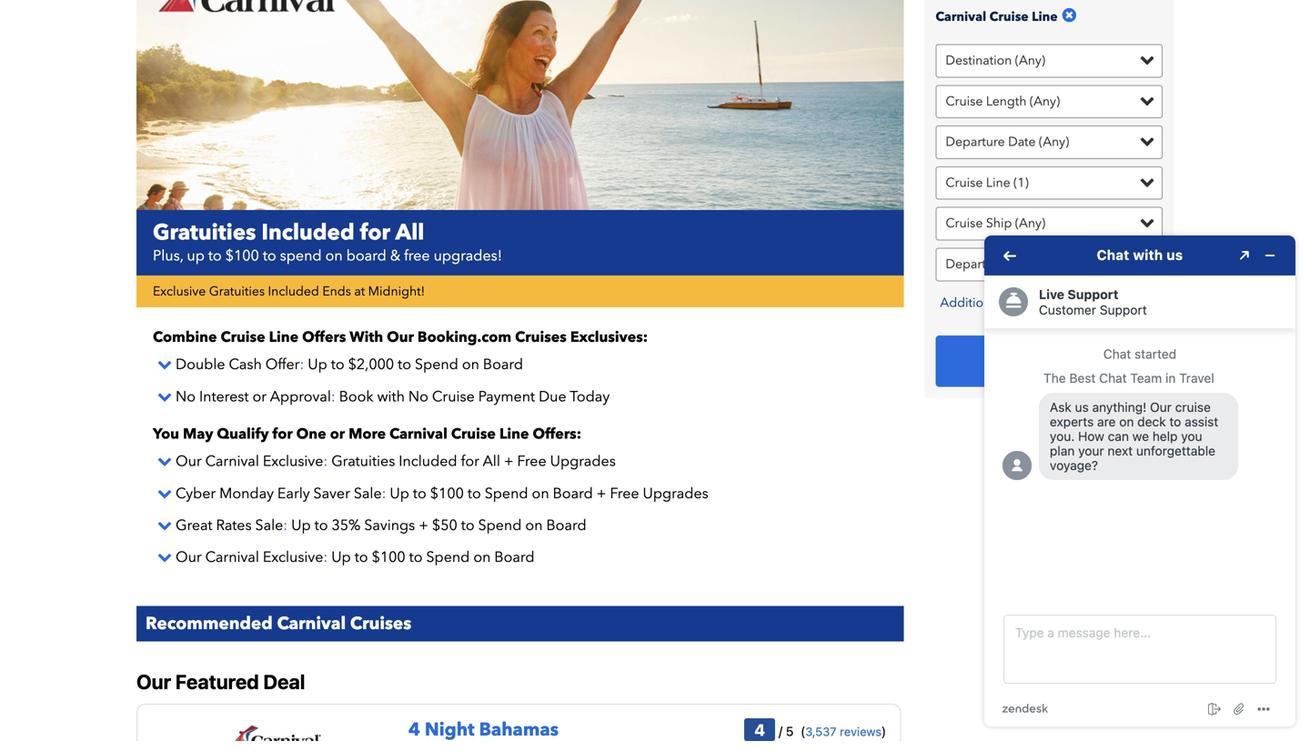 Task type: describe. For each thing, give the bounding box(es) containing it.
on right $50 at left
[[526, 516, 543, 536]]

up for 35%
[[291, 516, 311, 536]]

carnival cruise line image for exclusive gratuities included ends at  midnight!
[[137, 0, 904, 210]]

on down cyber monday early saver sale : up to $100 to spend on board + free upgrades
[[474, 548, 491, 568]]

due
[[539, 387, 567, 407]]

line left 1
[[987, 174, 1011, 192]]

on inside gratuities included for all plus, up to $100 to spend on board & free upgrades!
[[325, 246, 343, 266]]

cruise left payment
[[432, 387, 475, 407]]

offer
[[266, 355, 300, 375]]

spend
[[280, 246, 322, 266]]

rates
[[216, 516, 252, 536]]

for inside gratuities included for all plus, up to $100 to spend on board & free upgrades!
[[360, 218, 391, 248]]

line down payment
[[500, 425, 529, 445]]

our featured deal
[[137, 670, 305, 694]]

( for cruise ship
[[1016, 215, 1020, 232]]

our for our featured deal
[[137, 670, 171, 694]]

$2,000
[[348, 355, 394, 375]]

$100 inside gratuities included for all plus, up to $100 to spend on board & free upgrades!
[[225, 246, 259, 266]]

combine
[[153, 328, 217, 348]]

: for up to $100 to spend on board
[[323, 548, 328, 568]]

on down offers:
[[532, 484, 549, 504]]

35%
[[332, 516, 361, 536]]

ends
[[323, 283, 351, 300]]

carnival inside 'link'
[[936, 8, 987, 26]]

chevron down image for our carnival exclusive : up to $100 to spend on board
[[153, 550, 172, 565]]

free
[[404, 246, 430, 266]]

3,537 reviews link
[[806, 725, 882, 739]]

1 vertical spatial included
[[268, 283, 319, 300]]

our carnival exclusive : gratuities included for all + free upgrades
[[176, 452, 616, 472]]

gratuities inside gratuities included for all plus, up to $100 to spend on board & free upgrades!
[[153, 218, 256, 248]]

with
[[350, 328, 383, 348]]

cruise inside 'link'
[[990, 8, 1029, 26]]

line inside 'link'
[[1032, 8, 1058, 26]]

midnight!
[[368, 283, 425, 300]]

exclusives:
[[571, 328, 648, 348]]

book
[[339, 387, 374, 407]]

$50
[[432, 516, 458, 536]]

1 horizontal spatial upgrades
[[643, 484, 709, 504]]

one
[[296, 425, 326, 445]]

departure for departure port
[[946, 256, 1005, 273]]

chevron down image for cyber monday early saver sale : up to $100 to spend on board + free upgrades
[[153, 486, 172, 501]]

) for cruise line ( 1 )
[[1025, 174, 1029, 192]]

featured
[[175, 670, 259, 694]]

1 horizontal spatial free
[[610, 484, 639, 504]]

upgrades!
[[434, 246, 502, 266]]

carnival cruise line image for /
[[229, 725, 322, 742]]

great rates sale : up to 35% savings + $50 to spend on board
[[176, 516, 587, 536]]

/
[[779, 725, 783, 740]]

plus,
[[153, 246, 183, 266]]

payment
[[479, 387, 535, 407]]

additional discounts
[[941, 294, 1062, 312]]

cruise line ( 1 )
[[946, 174, 1029, 192]]

any for departure port
[[1038, 256, 1061, 273]]

0 vertical spatial upgrades
[[550, 452, 616, 472]]

chevron down image for no interest or approval : book with no cruise payment due today
[[153, 389, 172, 404]]

on down "booking.com"
[[462, 355, 480, 375]]

: for up to $2,000 to spend on board
[[300, 355, 304, 375]]

length
[[987, 93, 1027, 110]]

( right destination at the top of the page
[[1016, 52, 1019, 69]]

additional discounts button
[[941, 294, 1168, 312]]

our for our carnival exclusive : up to $100 to spend on board
[[176, 548, 202, 568]]

1 horizontal spatial sale
[[354, 484, 382, 504]]

1 vertical spatial for
[[273, 425, 293, 445]]

5
[[786, 725, 794, 740]]

any for departure date
[[1043, 133, 1066, 151]]

offers:
[[533, 425, 582, 445]]

cruise left the length
[[946, 93, 983, 110]]

all inside gratuities included for all plus, up to $100 to spend on board & free upgrades!
[[396, 218, 425, 248]]

: up great rates sale : up to 35% savings + $50 to spend on board
[[382, 484, 386, 504]]

booking.com
[[418, 328, 512, 348]]

destination
[[946, 52, 1012, 69]]

1
[[1018, 174, 1025, 192]]

saver
[[314, 484, 350, 504]]

( for departure port
[[1035, 256, 1038, 273]]

) down carnival cruise line 'link'
[[1042, 52, 1046, 69]]

port
[[1009, 256, 1031, 273]]

up down our carnival exclusive : gratuities included for all + free upgrades
[[390, 484, 410, 504]]

date
[[1009, 133, 1036, 151]]

line up offer
[[269, 328, 299, 348]]

: left book
[[331, 387, 336, 407]]

interest
[[199, 387, 249, 407]]

cruise down payment
[[451, 425, 496, 445]]

carnival for our carnival exclusive : gratuities included for all + free upgrades
[[205, 452, 259, 472]]

&
[[390, 246, 401, 266]]

1 vertical spatial gratuities
[[209, 283, 265, 300]]

carnival cruise line
[[936, 8, 1058, 26]]

reviews
[[840, 725, 882, 739]]

discounts
[[1005, 294, 1062, 312]]

recommended carnival cruises
[[146, 612, 412, 636]]

recommended
[[146, 612, 273, 636]]

may
[[183, 425, 213, 445]]

our for our carnival exclusive : gratuities included for all + free upgrades
[[176, 452, 202, 472]]

2 vertical spatial included
[[399, 452, 458, 472]]

2 vertical spatial gratuities
[[332, 452, 395, 472]]



Task type: vqa. For each thing, say whether or not it's contained in the screenshot.
Suite at the bottom
no



Task type: locate. For each thing, give the bounding box(es) containing it.
1 vertical spatial cruises
[[350, 612, 412, 636]]

up for $100
[[332, 548, 351, 568]]

on
[[325, 246, 343, 266], [462, 355, 480, 375], [532, 484, 549, 504], [526, 516, 543, 536], [474, 548, 491, 568]]

chevron down image up recommended
[[153, 550, 172, 565]]

for up cyber monday early saver sale : up to $100 to spend on board + free upgrades
[[461, 452, 480, 472]]

exclusive up early
[[263, 452, 323, 472]]

2 vertical spatial exclusive
[[263, 548, 323, 568]]

cyber monday early saver sale : up to $100 to spend on board + free upgrades
[[176, 484, 709, 504]]

for left one
[[273, 425, 293, 445]]

any up the length
[[1019, 52, 1042, 69]]

2 horizontal spatial $100
[[430, 484, 464, 504]]

departure for departure date
[[946, 133, 1005, 151]]

all right board
[[396, 218, 425, 248]]

no down double
[[176, 387, 196, 407]]

0 vertical spatial all
[[396, 218, 425, 248]]

) right ship
[[1042, 215, 1046, 232]]

early
[[278, 484, 310, 504]]

included inside gratuities included for all plus, up to $100 to spend on board & free upgrades!
[[262, 218, 355, 248]]

1 horizontal spatial cruises
[[515, 328, 567, 348]]

2 vertical spatial chevron down image
[[153, 486, 172, 501]]

up
[[308, 355, 327, 375], [390, 484, 410, 504], [291, 516, 311, 536], [332, 548, 351, 568]]

2 chevron down image from the top
[[153, 518, 172, 533]]

exclusive gratuities included ends at  midnight!
[[153, 283, 425, 300]]

our
[[387, 328, 414, 348], [176, 452, 202, 472], [176, 548, 202, 568], [137, 670, 171, 694]]

+
[[504, 452, 514, 472], [597, 484, 607, 504], [419, 516, 429, 536]]

cruise length ( any )
[[946, 93, 1060, 110]]

included up cyber monday early saver sale : up to $100 to spend on board + free upgrades
[[399, 452, 458, 472]]

for left free
[[360, 218, 391, 248]]

savings
[[364, 516, 415, 536]]

( right port
[[1035, 256, 1038, 273]]

0 vertical spatial gratuities
[[153, 218, 256, 248]]

to
[[208, 246, 222, 266], [263, 246, 276, 266], [331, 355, 345, 375], [398, 355, 411, 375], [413, 484, 427, 504], [468, 484, 481, 504], [315, 516, 328, 536], [461, 516, 475, 536], [355, 548, 368, 568], [409, 548, 423, 568]]

exclusive down early
[[263, 548, 323, 568]]

line
[[1032, 8, 1058, 26], [987, 174, 1011, 192], [269, 328, 299, 348], [500, 425, 529, 445]]

1 vertical spatial chevron down image
[[153, 454, 172, 469]]

2 vertical spatial for
[[461, 452, 480, 472]]

upgrades
[[550, 452, 616, 472], [643, 484, 709, 504]]

1 vertical spatial chevron down image
[[153, 518, 172, 533]]

0 vertical spatial or
[[253, 387, 267, 407]]

chevron down image
[[153, 357, 172, 372], [153, 454, 172, 469], [153, 486, 172, 501]]

1 vertical spatial upgrades
[[643, 484, 709, 504]]

)
[[1042, 52, 1046, 69], [1057, 93, 1060, 110], [1066, 133, 1070, 151], [1025, 174, 1029, 192], [1042, 215, 1046, 232], [1061, 256, 1065, 273], [882, 725, 887, 740]]

departure up additional
[[946, 256, 1005, 273]]

1 vertical spatial $100
[[430, 484, 464, 504]]

included down spend
[[268, 283, 319, 300]]

2 horizontal spatial for
[[461, 452, 480, 472]]

3 chevron down image from the top
[[153, 550, 172, 565]]

$100 up $50 at left
[[430, 484, 464, 504]]

carnival up our carnival exclusive : gratuities included for all + free upgrades
[[390, 425, 448, 445]]

0 horizontal spatial sale
[[255, 516, 283, 536]]

carnival for our carnival exclusive : up to $100 to spend on board
[[205, 548, 259, 568]]

1 vertical spatial all
[[483, 452, 501, 472]]

) for cruise ship ( any )
[[1042, 215, 1046, 232]]

( right 5 on the bottom of page
[[801, 725, 806, 740]]

) down the date in the top right of the page
[[1025, 174, 1029, 192]]

our right with
[[387, 328, 414, 348]]

1 horizontal spatial or
[[330, 425, 345, 445]]

) for cruise length ( any )
[[1057, 93, 1060, 110]]

on left board
[[325, 246, 343, 266]]

0 horizontal spatial +
[[419, 516, 429, 536]]

2 vertical spatial chevron down image
[[153, 550, 172, 565]]

chevron down image for double cash offer : up to $2,000 to spend on board
[[153, 357, 172, 372]]

None search field
[[925, 0, 1174, 398]]

cruises up due
[[515, 328, 567, 348]]

up
[[187, 246, 205, 266]]

you
[[153, 425, 179, 445]]

0 vertical spatial chevron down image
[[153, 357, 172, 372]]

1 vertical spatial sale
[[255, 516, 283, 536]]

offers
[[302, 328, 346, 348]]

2 no from the left
[[409, 387, 429, 407]]

2 vertical spatial $100
[[372, 548, 406, 568]]

carnival up destination at the top of the page
[[936, 8, 987, 26]]

approval
[[270, 387, 331, 407]]

: down early
[[283, 516, 288, 536]]

sale right rates
[[255, 516, 283, 536]]

included up 'exclusive gratuities included ends at  midnight!'
[[262, 218, 355, 248]]

( right ship
[[1016, 215, 1020, 232]]

deal
[[263, 670, 305, 694]]

our carnival exclusive : up to $100 to spend on board
[[176, 548, 535, 568]]

board
[[346, 246, 387, 266]]

sale up great rates sale : up to 35% savings + $50 to spend on board
[[354, 484, 382, 504]]

cyber
[[176, 484, 216, 504]]

0 vertical spatial free
[[517, 452, 547, 472]]

exclusive for our carnival exclusive : up to $100 to spend on board
[[263, 548, 323, 568]]

0 horizontal spatial free
[[517, 452, 547, 472]]

+ for gratuities included for all + free upgrades
[[504, 452, 514, 472]]

qualify
[[217, 425, 269, 445]]

1 horizontal spatial no
[[409, 387, 429, 407]]

1 departure from the top
[[946, 133, 1005, 151]]

/ 5 ( 3,537 reviews )
[[779, 725, 887, 740]]

cruise left ship
[[946, 215, 983, 232]]

+ for up to 35% savings + $50 to spend on board
[[419, 516, 429, 536]]

0 vertical spatial exclusive
[[153, 283, 206, 300]]

cruise up destination ( any ) at the top right of the page
[[990, 8, 1029, 26]]

exclusive
[[153, 283, 206, 300], [263, 452, 323, 472], [263, 548, 323, 568]]

carnival cruise line image
[[137, 0, 904, 210], [157, 0, 340, 14], [229, 725, 322, 742]]

chevron down image for our carnival exclusive : gratuities included for all + free upgrades
[[153, 454, 172, 469]]

chevron down image down combine
[[153, 357, 172, 372]]

any for cruise ship
[[1020, 215, 1042, 232]]

3,537
[[806, 725, 837, 739]]

today
[[570, 387, 610, 407]]

: up the approval
[[300, 355, 304, 375]]

departure port ( any )
[[946, 256, 1065, 273]]

2 departure from the top
[[946, 256, 1005, 273]]

) right 3,537
[[882, 725, 887, 740]]

1 chevron down image from the top
[[153, 357, 172, 372]]

combine cruise line offers with our booking.com cruises exclusives:
[[153, 328, 648, 348]]

chevron down image down you
[[153, 454, 172, 469]]

at
[[354, 283, 365, 300]]

cash
[[229, 355, 262, 375]]

or
[[253, 387, 267, 407], [330, 425, 345, 445]]

any right ship
[[1020, 215, 1042, 232]]

with
[[377, 387, 405, 407]]

great
[[176, 516, 212, 536]]

cruise ship ( any )
[[946, 215, 1046, 232]]

0 vertical spatial chevron down image
[[153, 389, 172, 404]]

0 horizontal spatial no
[[176, 387, 196, 407]]

0 vertical spatial cruises
[[515, 328, 567, 348]]

no right with
[[409, 387, 429, 407]]

departure
[[946, 133, 1005, 151], [946, 256, 1005, 273]]

1 vertical spatial +
[[597, 484, 607, 504]]

our down great
[[176, 548, 202, 568]]

) for departure date ( any )
[[1066, 133, 1070, 151]]

1 chevron down image from the top
[[153, 389, 172, 404]]

double cash offer : up to $2,000 to spend on board
[[176, 355, 523, 375]]

carnival for recommended carnival cruises
[[277, 612, 346, 636]]

all up cyber monday early saver sale : up to $100 to spend on board + free upgrades
[[483, 452, 501, 472]]

0 vertical spatial sale
[[354, 484, 382, 504]]

0 vertical spatial +
[[504, 452, 514, 472]]

4
[[755, 721, 766, 740]]

our down the may
[[176, 452, 202, 472]]

1 vertical spatial or
[[330, 425, 345, 445]]

2 chevron down image from the top
[[153, 454, 172, 469]]

1 horizontal spatial $100
[[372, 548, 406, 568]]

1 horizontal spatial for
[[360, 218, 391, 248]]

1 vertical spatial free
[[610, 484, 639, 504]]

: down great rates sale : up to 35% savings + $50 to spend on board
[[323, 548, 328, 568]]

( for cruise length
[[1030, 93, 1034, 110]]

monday
[[219, 484, 274, 504]]

1 horizontal spatial all
[[483, 452, 501, 472]]

: for gratuities included for all + free upgrades
[[323, 452, 328, 472]]

carnival cruise line link
[[936, 5, 1081, 29]]

0 horizontal spatial for
[[273, 425, 293, 445]]

departure up the cruise line ( 1 ) at right
[[946, 133, 1005, 151]]

$100 right up
[[225, 246, 259, 266]]

0 horizontal spatial cruises
[[350, 612, 412, 636]]

( down the date in the top right of the page
[[1014, 174, 1018, 192]]

) up additional discounts dropdown button
[[1061, 256, 1065, 273]]

board
[[483, 355, 523, 375], [553, 484, 593, 504], [547, 516, 587, 536], [495, 548, 535, 568]]

1 vertical spatial exclusive
[[263, 452, 323, 472]]

gratuities included for all plus, up to $100 to spend on board & free upgrades!
[[153, 218, 502, 266]]

double
[[176, 355, 225, 375]]

1 horizontal spatial +
[[504, 452, 514, 472]]

1 vertical spatial departure
[[946, 256, 1005, 273]]

none search field containing carnival cruise line
[[925, 0, 1174, 398]]

cruise up cash
[[221, 328, 265, 348]]

more
[[349, 425, 386, 445]]

for
[[360, 218, 391, 248], [273, 425, 293, 445], [461, 452, 480, 472]]

cruise
[[990, 8, 1029, 26], [946, 93, 983, 110], [946, 174, 983, 192], [946, 215, 983, 232], [221, 328, 265, 348], [432, 387, 475, 407], [451, 425, 496, 445]]

times circle image
[[1063, 7, 1077, 23]]

( right the date in the top right of the page
[[1039, 133, 1043, 151]]

3 chevron down image from the top
[[153, 486, 172, 501]]

( for cruise line
[[1014, 174, 1018, 192]]

exclusive for our carnival exclusive : gratuities included for all + free upgrades
[[263, 452, 323, 472]]

0 vertical spatial departure
[[946, 133, 1005, 151]]

included
[[262, 218, 355, 248], [268, 283, 319, 300], [399, 452, 458, 472]]

( for departure date
[[1039, 133, 1043, 151]]

) right the length
[[1057, 93, 1060, 110]]

all
[[396, 218, 425, 248], [483, 452, 501, 472]]

0 vertical spatial included
[[262, 218, 355, 248]]

additional
[[941, 294, 1001, 312]]

$100
[[225, 246, 259, 266], [430, 484, 464, 504], [372, 548, 406, 568]]

carnival down rates
[[205, 548, 259, 568]]

spend
[[415, 355, 459, 375], [485, 484, 528, 504], [478, 516, 522, 536], [426, 548, 470, 568]]

0 vertical spatial $100
[[225, 246, 259, 266]]

carnival down qualify in the bottom left of the page
[[205, 452, 259, 472]]

any right the date in the top right of the page
[[1043, 133, 1066, 151]]

cruises
[[515, 328, 567, 348], [350, 612, 412, 636]]

chevron down image left cyber
[[153, 486, 172, 501]]

any for cruise length
[[1034, 93, 1057, 110]]

carnival up deal
[[277, 612, 346, 636]]

) right the date in the top right of the page
[[1066, 133, 1070, 151]]

chevron down image up you
[[153, 389, 172, 404]]

any right the length
[[1034, 93, 1057, 110]]

) for departure port ( any )
[[1061, 256, 1065, 273]]

0 horizontal spatial or
[[253, 387, 267, 407]]

sale
[[354, 484, 382, 504], [255, 516, 283, 536]]

exclusive down plus,
[[153, 283, 206, 300]]

0 horizontal spatial all
[[396, 218, 425, 248]]

chevron down image
[[153, 389, 172, 404], [153, 518, 172, 533], [153, 550, 172, 565]]

0 horizontal spatial upgrades
[[550, 452, 616, 472]]

up down the offers
[[308, 355, 327, 375]]

: for up to 35% savings + $50 to spend on board
[[283, 516, 288, 536]]

0 horizontal spatial $100
[[225, 246, 259, 266]]

you may qualify for one or more carnival cruise line offers:
[[153, 425, 582, 445]]

free
[[517, 452, 547, 472], [610, 484, 639, 504]]

up for $2,000
[[308, 355, 327, 375]]

any
[[1019, 52, 1042, 69], [1034, 93, 1057, 110], [1043, 133, 1066, 151], [1020, 215, 1042, 232], [1038, 256, 1061, 273]]

or right one
[[330, 425, 345, 445]]

departure date ( any )
[[946, 133, 1070, 151]]

up down early
[[291, 516, 311, 536]]

2 vertical spatial +
[[419, 516, 429, 536]]

$100 down 'savings'
[[372, 548, 406, 568]]

chevron down image left great
[[153, 518, 172, 533]]

any right port
[[1038, 256, 1061, 273]]

gratuities
[[153, 218, 256, 248], [209, 283, 265, 300], [332, 452, 395, 472]]

( right the length
[[1030, 93, 1034, 110]]

chevron down image for great rates sale : up to 35% savings + $50 to spend on board
[[153, 518, 172, 533]]

or down cash
[[253, 387, 267, 407]]

up down 35%
[[332, 548, 351, 568]]

2 horizontal spatial +
[[597, 484, 607, 504]]

: down one
[[323, 452, 328, 472]]

cruise up "cruise ship ( any )"
[[946, 174, 983, 192]]

our left featured
[[137, 670, 171, 694]]

destination ( any )
[[946, 52, 1046, 69]]

0 vertical spatial for
[[360, 218, 391, 248]]

line left the times circle icon
[[1032, 8, 1058, 26]]

1 no from the left
[[176, 387, 196, 407]]

cruises down our carnival exclusive : up to $100 to spend on board
[[350, 612, 412, 636]]

carnival
[[936, 8, 987, 26], [390, 425, 448, 445], [205, 452, 259, 472], [205, 548, 259, 568], [277, 612, 346, 636]]

ship
[[987, 215, 1012, 232]]

(
[[1016, 52, 1019, 69], [1030, 93, 1034, 110], [1039, 133, 1043, 151], [1014, 174, 1018, 192], [1016, 215, 1020, 232], [1035, 256, 1038, 273], [801, 725, 806, 740]]

no interest or approval : book with no cruise payment due today
[[176, 387, 610, 407]]



